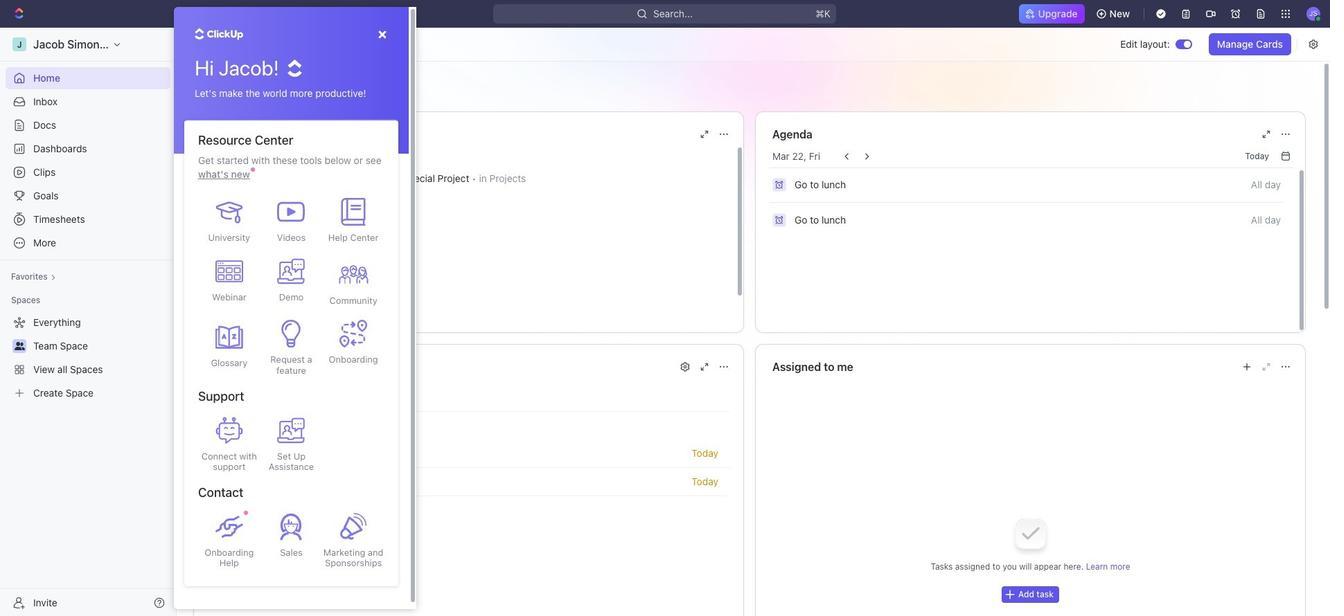 Task type: locate. For each thing, give the bounding box(es) containing it.
sidebar navigation
[[0, 28, 177, 617]]

tree inside sidebar "navigation"
[[6, 312, 171, 405]]

tree
[[6, 312, 171, 405]]



Task type: vqa. For each thing, say whether or not it's contained in the screenshot.
1st the Nov 17 at 4:16 pm
no



